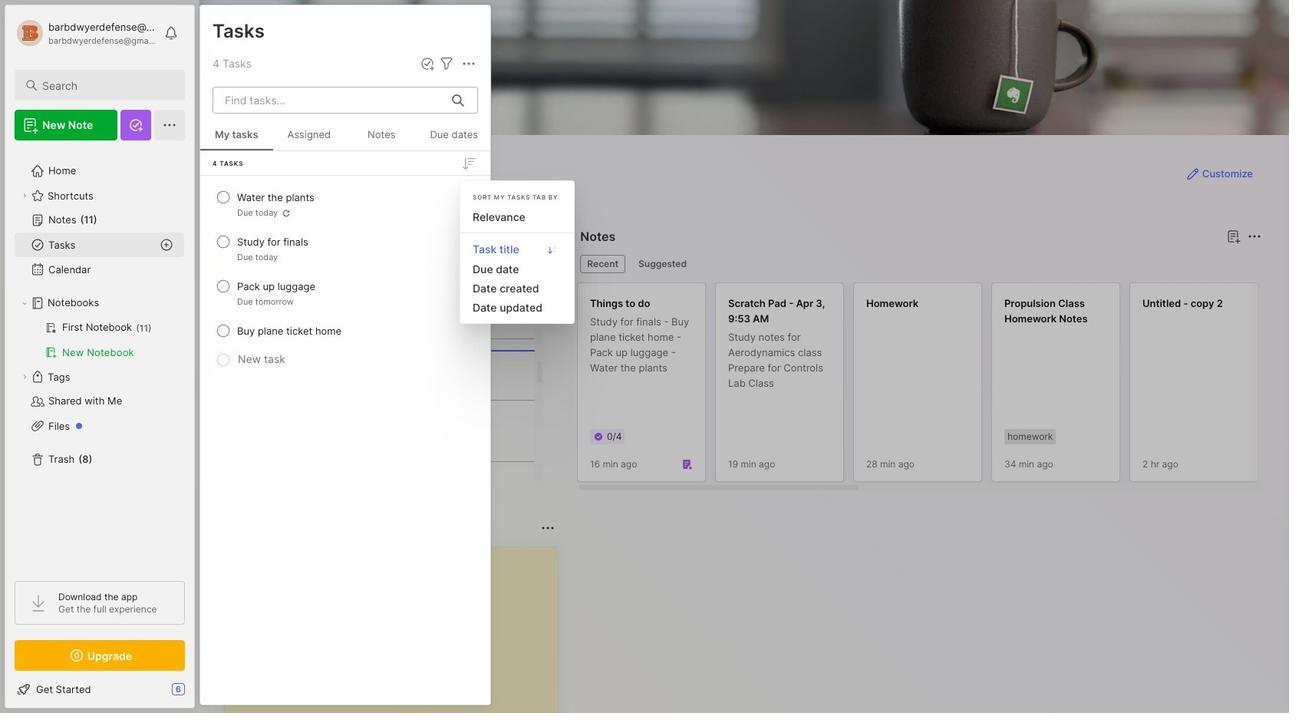 Task type: locate. For each thing, give the bounding box(es) containing it.
filter tasks image
[[438, 55, 456, 73]]

3 row from the top
[[207, 273, 484, 314]]

tree
[[5, 150, 194, 567]]

Account field
[[15, 18, 157, 48]]

study for finals 1 cell
[[237, 234, 308, 250]]

none search field inside main element
[[42, 76, 171, 94]]

group inside tree
[[15, 316, 184, 365]]

water the plants 0 cell
[[237, 190, 315, 205]]

row
[[207, 183, 484, 225], [207, 228, 484, 269], [207, 273, 484, 314], [207, 317, 484, 345]]

1 row from the top
[[207, 183, 484, 225]]

Start writing… text field
[[237, 547, 558, 713]]

group
[[15, 316, 184, 365]]

None search field
[[42, 76, 171, 94]]

pack up luggage 2 cell
[[237, 279, 316, 294]]

buy plane ticket home 3 cell
[[237, 323, 342, 339]]

More actions and view options field
[[456, 55, 478, 73]]

0 horizontal spatial tab
[[581, 255, 626, 273]]

4 row from the top
[[207, 317, 484, 345]]

1 tab from the left
[[581, 255, 626, 273]]

tab
[[581, 255, 626, 273], [632, 255, 694, 273]]

tab list
[[581, 255, 1260, 273]]

row group
[[200, 182, 491, 371], [578, 283, 1290, 491]]

1 horizontal spatial tab
[[632, 255, 694, 273]]

expand tags image
[[20, 372, 29, 382]]

main element
[[0, 0, 200, 713]]

tree inside main element
[[5, 150, 194, 567]]

click to collapse image
[[194, 685, 205, 703]]



Task type: describe. For each thing, give the bounding box(es) containing it.
2 row from the top
[[207, 228, 484, 269]]

0 horizontal spatial row group
[[200, 182, 491, 371]]

Find tasks… text field
[[216, 88, 443, 113]]

Search text field
[[42, 78, 171, 93]]

Sort options field
[[460, 154, 478, 172]]

Help and Learning task checklist field
[[5, 677, 194, 702]]

sort options image
[[460, 154, 478, 172]]

more actions and view options image
[[460, 55, 478, 73]]

expand notebooks image
[[20, 299, 29, 308]]

2 tab from the left
[[632, 255, 694, 273]]

dropdown list menu
[[461, 207, 574, 317]]

1 horizontal spatial row group
[[578, 283, 1290, 491]]

Filter tasks field
[[438, 55, 456, 73]]

new task image
[[420, 56, 435, 71]]



Task type: vqa. For each thing, say whether or not it's contained in the screenshot.
more actions image
no



